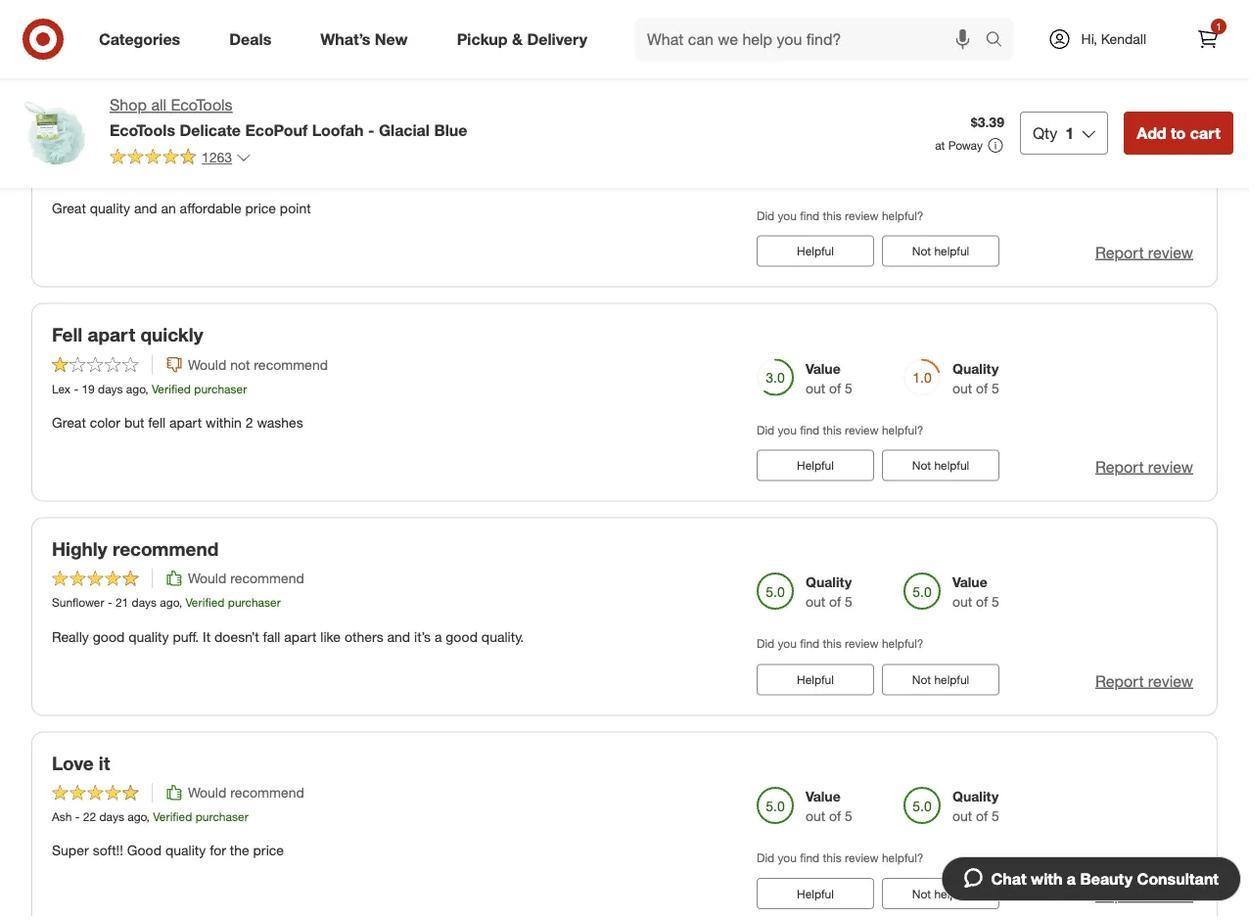Task type: vqa. For each thing, say whether or not it's contained in the screenshot.


Task type: locate. For each thing, give the bounding box(es) containing it.
you for recommend
[[778, 637, 797, 651]]

to
[[242, 0, 254, 2], [543, 5, 555, 22], [272, 24, 284, 41], [1171, 123, 1186, 143]]

3 did from the top
[[757, 637, 775, 651]]

qty 1
[[1033, 123, 1075, 143]]

would up for at the left bottom
[[188, 785, 227, 802]]

21
[[115, 596, 129, 610]]

this for it
[[823, 851, 842, 866]]

ago up good
[[128, 810, 147, 825]]

0 vertical spatial it's
[[161, 5, 178, 22]]

it's
[[161, 5, 178, 22], [414, 628, 431, 645]]

really
[[52, 628, 89, 645]]

2 great from the top
[[52, 414, 86, 431]]

recommend for highly recommend
[[230, 570, 304, 587]]

1 right qty
[[1066, 123, 1075, 143]]

chat with a beauty consultant
[[992, 870, 1219, 889]]

report review
[[1096, 29, 1194, 48], [1096, 243, 1194, 262], [1096, 457, 1194, 476], [1096, 672, 1194, 691], [1096, 886, 1194, 905]]

to down the soft,
[[543, 5, 555, 22]]

loofah
[[312, 120, 364, 139]]

great for 10/10
[[52, 199, 86, 217]]

helpful? for recommend
[[882, 637, 924, 651]]

4 not helpful from the top
[[913, 673, 970, 687]]

days for recommend
[[132, 596, 157, 610]]

2 vertical spatial apart
[[284, 628, 317, 645]]

highly recommend
[[52, 538, 219, 561]]

2 did you find this review helpful? from the top
[[757, 422, 924, 437]]

1 horizontal spatial it
[[501, 5, 508, 22]]

- left 19
[[74, 381, 78, 396]]

2 helpful from the top
[[797, 244, 834, 259]]

1 you from the top
[[778, 208, 797, 223]]

days right 22
[[99, 810, 124, 825]]

would down delicate
[[188, 141, 227, 159]]

4 helpful from the top
[[797, 673, 834, 687]]

verified for highly recommend
[[185, 596, 225, 610]]

days for it
[[99, 810, 124, 825]]

1 horizontal spatial a
[[1067, 870, 1076, 889]]

1 horizontal spatial it's
[[414, 628, 431, 645]]

with up days.
[[672, 0, 698, 2]]

verified up it
[[185, 596, 225, 610]]

4 helpful button from the top
[[757, 664, 875, 696]]

1 vertical spatial great
[[52, 414, 86, 431]]

recommend up fall
[[230, 570, 304, 587]]

even
[[639, 0, 669, 2]]

deals link
[[213, 18, 296, 61]]

2 find from the top
[[800, 422, 820, 437]]

0 horizontal spatial it's
[[173, 0, 190, 2]]

price right the
[[253, 843, 284, 860]]

report review button
[[1096, 27, 1194, 50], [1096, 242, 1194, 264], [1096, 456, 1194, 478], [1096, 670, 1194, 693], [1096, 885, 1194, 907]]

quality out of 5
[[953, 360, 1000, 396], [806, 574, 853, 611], [953, 789, 1000, 825]]

0 vertical spatial would recommend
[[188, 141, 304, 159]]

fell apart quickly
[[52, 324, 203, 346]]

a left quality.
[[435, 628, 442, 645]]

verified up great color but fell apart within 2 washes
[[152, 381, 191, 396]]

not helpful for recommend
[[913, 673, 970, 687]]

5 helpful button from the top
[[757, 879, 875, 910]]

great
[[52, 199, 86, 217], [52, 414, 86, 431]]

2 not from the top
[[913, 244, 931, 259]]

not up 2
[[230, 356, 250, 373]]

3 not helpful button from the top
[[882, 450, 1000, 481]]

4 did you find this review helpful? from the top
[[757, 851, 924, 866]]

big.
[[147, 0, 169, 2]]

0 vertical spatial a
[[435, 628, 442, 645]]

days right 19
[[98, 381, 123, 396]]

good down 21
[[93, 628, 125, 645]]

1 vertical spatial not
[[230, 356, 250, 373]]

0 vertical spatial with
[[672, 0, 698, 2]]

verified for fell apart quickly
[[152, 381, 191, 396]]

1 vertical spatial verified
[[185, 596, 225, 610]]

ash - 22 days ago , verified purchaser
[[52, 810, 248, 825]]

would for fell apart quickly
[[188, 356, 227, 373]]

ecotools down shop at the left of page
[[110, 120, 175, 139]]

great down lex
[[52, 414, 86, 431]]

4 report review from the top
[[1096, 672, 1194, 691]]

would recommend for 10/10
[[188, 141, 304, 159]]

would down quickly
[[188, 356, 227, 373]]

, up puff. at the bottom left
[[179, 596, 182, 610]]

5
[[845, 379, 853, 396], [992, 379, 1000, 396], [845, 594, 853, 611], [992, 594, 1000, 611], [845, 808, 853, 825], [992, 808, 1000, 825]]

12
[[106, 167, 119, 182]]

verified up the super soft!! good quality for the price
[[153, 810, 192, 825]]

days right 12
[[122, 167, 147, 182]]

1263
[[202, 149, 232, 166]]

1 vertical spatial 1
[[1066, 123, 1075, 143]]

value
[[806, 360, 841, 377], [953, 574, 988, 591], [806, 789, 841, 806]]

- left 21
[[108, 596, 112, 610]]

would down soap.
[[52, 24, 90, 41]]

you
[[778, 208, 797, 223], [778, 422, 797, 437], [778, 637, 797, 651], [778, 851, 797, 866]]

this for apart
[[823, 422, 842, 437]]

recommend down "ecopouf"
[[230, 141, 304, 159]]

categories link
[[82, 18, 205, 61]]

a left beauty
[[1067, 870, 1076, 889]]

4 did from the top
[[757, 851, 775, 866]]

1 horizontal spatial apart
[[170, 414, 202, 431]]

2 vertical spatial value out of 5
[[806, 789, 853, 825]]

days right 21
[[132, 596, 157, 610]]

0 vertical spatial value
[[806, 360, 841, 377]]

0 vertical spatial purchaser
[[194, 381, 247, 396]]

recommend up the
[[230, 785, 304, 802]]

, for apart
[[145, 381, 148, 396]]

helpful
[[797, 30, 834, 44], [797, 244, 834, 259], [797, 458, 834, 473], [797, 673, 834, 687], [797, 887, 834, 902]]

did you find this review helpful? for recommend
[[757, 637, 924, 651]]

would recommend up the
[[188, 785, 304, 802]]

good left quality.
[[446, 628, 478, 645]]

would recommend
[[188, 141, 304, 159], [188, 570, 304, 587], [188, 785, 304, 802]]

- left 22
[[75, 810, 80, 825]]

3 report review from the top
[[1096, 457, 1194, 476]]

2 good from the left
[[446, 628, 478, 645]]

2 helpful from the top
[[935, 244, 970, 259]]

5 not helpful button from the top
[[882, 879, 1000, 910]]

it's right others
[[414, 628, 431, 645]]

1 vertical spatial it's
[[414, 628, 431, 645]]

did
[[757, 208, 775, 223], [757, 422, 775, 437], [757, 637, 775, 651], [757, 851, 775, 866]]

, up good
[[147, 810, 150, 825]]

3 not helpful from the top
[[913, 458, 970, 473]]

2 it's from the left
[[448, 0, 465, 2]]

helpful? for it
[[882, 851, 924, 866]]

, up fell
[[145, 381, 148, 396]]

3 would recommend from the top
[[188, 785, 304, 802]]

0 vertical spatial it
[[501, 5, 508, 22]]

1 vertical spatial with
[[1031, 870, 1063, 889]]

1 great from the top
[[52, 199, 86, 217]]

helpful for apart
[[935, 458, 970, 473]]

pickup & delivery
[[457, 29, 588, 49]]

2 helpful? from the top
[[882, 422, 924, 437]]

purchaser up for at the left bottom
[[196, 810, 248, 825]]

3 did you find this review helpful? from the top
[[757, 637, 924, 651]]

warning
[[52, 167, 95, 182]]

helpful button for apart
[[757, 450, 875, 481]]

size is way too big. it's difficult to hold while lathering and using. it's nice and soft, lathers easily even with bar soap. i love that's it's made from recycled material. very dense. note that it says to replace every 30 days. would not purchase again only due to size.
[[52, 0, 722, 41]]

1 not helpful button from the top
[[882, 21, 1000, 53]]

a
[[435, 628, 442, 645], [1067, 870, 1076, 889]]

1 horizontal spatial good
[[446, 628, 478, 645]]

would
[[52, 24, 90, 41], [188, 141, 227, 159], [188, 356, 227, 373], [188, 570, 227, 587], [188, 785, 227, 802]]

quality
[[953, 145, 999, 163], [90, 199, 130, 217], [953, 360, 999, 377], [806, 574, 852, 591], [129, 628, 169, 645], [953, 789, 999, 806], [165, 843, 206, 860]]

deals
[[229, 29, 272, 49]]

0 vertical spatial value out of 5
[[806, 360, 853, 396]]

2 vertical spatial verified
[[153, 810, 192, 825]]

of
[[830, 379, 842, 396], [977, 379, 988, 396], [830, 594, 842, 611], [977, 594, 988, 611], [830, 808, 842, 825], [977, 808, 988, 825]]

2 horizontal spatial apart
[[284, 628, 317, 645]]

report for apart
[[1096, 457, 1144, 476]]

would recommend down "ecopouf"
[[188, 141, 304, 159]]

2 vertical spatial ,
[[147, 810, 150, 825]]

1 horizontal spatial 1
[[1217, 20, 1222, 32]]

would recommend up doesn't
[[188, 570, 304, 587]]

-
[[368, 120, 375, 139], [74, 381, 78, 396], [108, 596, 112, 610], [75, 810, 80, 825]]

helpful for it
[[797, 887, 834, 902]]

sunflower - 21 days ago , verified purchaser
[[52, 596, 281, 610]]

0 horizontal spatial apart
[[88, 324, 135, 346]]

5 helpful from the top
[[797, 887, 834, 902]]

2 report from the top
[[1096, 243, 1144, 262]]

find for it
[[800, 851, 820, 866]]

did for it
[[757, 851, 775, 866]]

3 helpful from the top
[[935, 458, 970, 473]]

- left glacial
[[368, 120, 375, 139]]

hi,
[[1082, 30, 1098, 48]]

4 helpful from the top
[[935, 673, 970, 687]]

1 vertical spatial ecotools
[[110, 120, 175, 139]]

0 vertical spatial ,
[[145, 381, 148, 396]]

3 helpful? from the top
[[882, 637, 924, 651]]

1 horizontal spatial with
[[1031, 870, 1063, 889]]

recommend up sunflower - 21 days ago , verified purchaser
[[113, 538, 219, 561]]

purchaser for highly recommend
[[228, 596, 281, 610]]

not down love
[[94, 24, 114, 41]]

purchaser for fell apart quickly
[[194, 381, 247, 396]]

recommend up washes
[[254, 356, 328, 373]]

1 vertical spatial ,
[[179, 596, 182, 610]]

soap.
[[52, 5, 85, 22]]

value out of 5 for fell apart quickly
[[806, 360, 853, 396]]

would recommend for love it
[[188, 785, 304, 802]]

and left an
[[134, 199, 157, 217]]

categories
[[99, 29, 180, 49]]

5 report from the top
[[1096, 886, 1144, 905]]

with right chat
[[1031, 870, 1063, 889]]

5 report review from the top
[[1096, 886, 1194, 905]]

not inside size is way too big. it's difficult to hold while lathering and using. it's nice and soft, lathers easily even with bar soap. i love that's it's made from recycled material. very dense. note that it says to replace every 30 days. would not purchase again only due to size.
[[94, 24, 114, 41]]

to down recycled
[[272, 24, 284, 41]]

it's up made
[[173, 0, 190, 2]]

1 would recommend from the top
[[188, 141, 304, 159]]

ago up puff. at the bottom left
[[160, 596, 179, 610]]

0 horizontal spatial it
[[99, 753, 110, 775]]

ago up the but
[[126, 381, 145, 396]]

at
[[935, 138, 946, 153]]

others
[[345, 628, 384, 645]]

1 vertical spatial value out of 5
[[953, 574, 1000, 611]]

0 vertical spatial apart
[[88, 324, 135, 346]]

not helpful button for apart
[[882, 450, 1000, 481]]

not for recommend
[[913, 673, 931, 687]]

1 right kendall
[[1217, 20, 1222, 32]]

3 find from the top
[[800, 637, 820, 651]]

not helpful
[[913, 30, 970, 44], [913, 244, 970, 259], [913, 458, 970, 473], [913, 673, 970, 687], [913, 887, 970, 902]]

value out of 5 for love it
[[806, 789, 853, 825]]

3 not from the top
[[913, 458, 931, 473]]

add to cart
[[1137, 123, 1221, 143]]

0 vertical spatial not
[[94, 24, 114, 41]]

0 horizontal spatial it's
[[161, 5, 178, 22]]

great down warning
[[52, 199, 86, 217]]

to inside button
[[1171, 123, 1186, 143]]

- for love it
[[75, 810, 80, 825]]

1 horizontal spatial it's
[[448, 0, 465, 2]]

quickly
[[140, 324, 203, 346]]

1 not helpful from the top
[[913, 30, 970, 44]]

value for fell apart quickly
[[806, 360, 841, 377]]

2 vertical spatial value
[[806, 789, 841, 806]]

3 helpful button from the top
[[757, 450, 875, 481]]

1 helpful? from the top
[[882, 208, 924, 223]]

apart
[[88, 324, 135, 346], [170, 414, 202, 431], [284, 628, 317, 645]]

2 not helpful from the top
[[913, 244, 970, 259]]

4 not from the top
[[913, 673, 931, 687]]

3 report review button from the top
[[1096, 456, 1194, 478]]

love
[[52, 753, 94, 775]]

1 vertical spatial would recommend
[[188, 570, 304, 587]]

report review for recommend
[[1096, 672, 1194, 691]]

out
[[806, 379, 826, 396], [953, 379, 973, 396], [806, 594, 826, 611], [953, 594, 973, 611], [806, 808, 826, 825], [953, 808, 973, 825]]

it's down big.
[[161, 5, 178, 22]]

0 horizontal spatial good
[[93, 628, 125, 645]]

2 vertical spatial quality out of 5
[[953, 789, 1000, 825]]

to right add
[[1171, 123, 1186, 143]]

0 vertical spatial ecotools
[[171, 95, 233, 115]]

- for fell apart quickly
[[74, 381, 78, 396]]

did for apart
[[757, 422, 775, 437]]

3 report from the top
[[1096, 457, 1144, 476]]

2 vertical spatial would recommend
[[188, 785, 304, 802]]

1 helpful from the top
[[935, 30, 970, 44]]

fell
[[52, 324, 82, 346]]

4 this from the top
[[823, 851, 842, 866]]

4 find from the top
[[800, 851, 820, 866]]

helpful?
[[882, 208, 924, 223], [882, 422, 924, 437], [882, 637, 924, 651], [882, 851, 924, 866]]

that's
[[125, 5, 158, 22]]

4 report review button from the top
[[1096, 670, 1194, 693]]

4 not helpful button from the top
[[882, 664, 1000, 696]]

price
[[245, 199, 276, 217], [253, 843, 284, 860]]

purchaser up fall
[[228, 596, 281, 610]]

4 you from the top
[[778, 851, 797, 866]]

5 not from the top
[[913, 887, 931, 902]]

doesn't
[[214, 628, 259, 645]]

only
[[216, 24, 241, 41]]

2 this from the top
[[823, 422, 842, 437]]

you for apart
[[778, 422, 797, 437]]

1 helpful from the top
[[797, 30, 834, 44]]

- for highly recommend
[[108, 596, 112, 610]]

3 this from the top
[[823, 637, 842, 651]]

fall
[[263, 628, 281, 645]]

1 report from the top
[[1096, 29, 1144, 48]]

helpful
[[935, 30, 970, 44], [935, 244, 970, 259], [935, 458, 970, 473], [935, 673, 970, 687], [935, 887, 970, 902]]

, for recommend
[[179, 596, 182, 610]]

it
[[501, 5, 508, 22], [99, 753, 110, 775]]

2 did from the top
[[757, 422, 775, 437]]

1 vertical spatial a
[[1067, 870, 1076, 889]]

3 you from the top
[[778, 637, 797, 651]]

0 horizontal spatial a
[[435, 628, 442, 645]]

value out of 5
[[806, 360, 853, 396], [953, 574, 1000, 611], [806, 789, 853, 825]]

add
[[1137, 123, 1167, 143]]

5 not helpful from the top
[[913, 887, 970, 902]]

love it
[[52, 753, 110, 775]]

price left point
[[245, 199, 276, 217]]

did you find this review helpful? for it
[[757, 851, 924, 866]]

would up sunflower - 21 days ago , verified purchaser
[[188, 570, 227, 587]]

great for fell apart quickly
[[52, 414, 86, 431]]

it right love
[[99, 753, 110, 775]]

2 you from the top
[[778, 422, 797, 437]]

ecotools up delicate
[[171, 95, 233, 115]]

purchaser up within
[[194, 381, 247, 396]]

2 vertical spatial purchaser
[[196, 810, 248, 825]]

it right that
[[501, 5, 508, 22]]

would for love it
[[188, 785, 227, 802]]

did you find this review helpful? for apart
[[757, 422, 924, 437]]

5 helpful from the top
[[935, 887, 970, 902]]

5 report review button from the top
[[1096, 885, 1194, 907]]

0 horizontal spatial with
[[672, 0, 698, 2]]

3 helpful from the top
[[797, 458, 834, 473]]

recommend
[[230, 141, 304, 159], [254, 356, 328, 373], [113, 538, 219, 561], [230, 570, 304, 587], [230, 785, 304, 802]]

2 would recommend from the top
[[188, 570, 304, 587]]

0 vertical spatial verified
[[152, 381, 191, 396]]

with
[[672, 0, 698, 2], [1031, 870, 1063, 889]]

for
[[210, 843, 226, 860]]

1 vertical spatial purchaser
[[228, 596, 281, 610]]

0 vertical spatial great
[[52, 199, 86, 217]]

it's up note
[[448, 0, 465, 2]]

and right others
[[387, 628, 411, 645]]

0 horizontal spatial not
[[94, 24, 114, 41]]

0 vertical spatial quality out of 5
[[953, 360, 1000, 396]]

4 report from the top
[[1096, 672, 1144, 691]]

4 helpful? from the top
[[882, 851, 924, 866]]

0 vertical spatial 1
[[1217, 20, 1222, 32]]

days
[[122, 167, 147, 182], [98, 381, 123, 396], [132, 596, 157, 610], [99, 810, 124, 825]]



Task type: describe. For each thing, give the bounding box(es) containing it.
the
[[230, 843, 249, 860]]

would inside size is way too big. it's difficult to hold while lathering and using. it's nice and soft, lathers easily even with bar soap. i love that's it's made from recycled material. very dense. note that it says to replace every 30 days. would not purchase again only due to size.
[[52, 24, 90, 41]]

10/10
[[52, 109, 100, 132]]

helpful for recommend
[[935, 673, 970, 687]]

with inside 'button'
[[1031, 870, 1063, 889]]

1 find from the top
[[800, 208, 820, 223]]

fell
[[148, 414, 166, 431]]

report review for it
[[1096, 886, 1194, 905]]

recommend for love it
[[230, 785, 304, 802]]

helpful? for apart
[[882, 422, 924, 437]]

with inside size is way too big. it's difficult to hold while lathering and using. it's nice and soft, lathers easily even with bar soap. i love that's it's made from recycled material. very dense. note that it says to replace every 30 days. would not purchase again only due to size.
[[672, 0, 698, 2]]

cart
[[1191, 123, 1221, 143]]

2 helpful button from the top
[[757, 236, 875, 267]]

not helpful for apart
[[913, 458, 970, 473]]

find for apart
[[800, 422, 820, 437]]

lex
[[52, 381, 71, 396]]

22
[[83, 810, 96, 825]]

, for it
[[147, 810, 150, 825]]

1 report review from the top
[[1096, 29, 1194, 48]]

0 horizontal spatial 1
[[1066, 123, 1075, 143]]

ecopouf
[[245, 120, 308, 139]]

an
[[161, 199, 176, 217]]

good
[[127, 843, 162, 860]]

ash
[[52, 810, 72, 825]]

image of ecotools delicate ecopouf loofah - glacial blue image
[[16, 94, 94, 172]]

1 vertical spatial apart
[[170, 414, 202, 431]]

1 vertical spatial it
[[99, 753, 110, 775]]

puff.
[[173, 628, 199, 645]]

quality out of 5 for fell apart quickly
[[953, 360, 1000, 396]]

all
[[151, 95, 167, 115]]

report for it
[[1096, 886, 1144, 905]]

highly
[[52, 538, 107, 561]]

helpful button for recommend
[[757, 664, 875, 696]]

lathers
[[556, 0, 597, 2]]

purchaser for love it
[[196, 810, 248, 825]]

not helpful button for it
[[882, 879, 1000, 910]]

made
[[182, 5, 216, 22]]

not for apart
[[913, 458, 931, 473]]

value for love it
[[806, 789, 841, 806]]

says
[[512, 5, 539, 22]]

great quality and an affordable price point
[[52, 199, 311, 217]]

would for 10/10
[[188, 141, 227, 159]]

find for recommend
[[800, 637, 820, 651]]

not helpful button for recommend
[[882, 664, 1000, 696]]

affordable
[[180, 199, 241, 217]]

way
[[95, 0, 119, 2]]

quality.
[[482, 628, 524, 645]]

pickup
[[457, 29, 508, 49]]

days for apart
[[98, 381, 123, 396]]

30
[[646, 5, 661, 22]]

delivery
[[527, 29, 588, 49]]

too
[[123, 0, 143, 2]]

that
[[473, 5, 497, 22]]

and up very
[[381, 0, 404, 2]]

is
[[81, 0, 91, 2]]

would recommend for highly recommend
[[188, 570, 304, 587]]

19
[[82, 381, 95, 396]]

&
[[512, 29, 523, 49]]

really good quality puff. it doesn't fall apart like others and it's a good quality.
[[52, 628, 524, 645]]

what's new
[[321, 29, 408, 49]]

purchase
[[118, 24, 175, 41]]

every
[[608, 5, 642, 22]]

shop
[[110, 95, 147, 115]]

hold
[[258, 0, 285, 2]]

i
[[89, 5, 92, 22]]

1 report review button from the top
[[1096, 27, 1194, 50]]

1 did from the top
[[757, 208, 775, 223]]

1 vertical spatial price
[[253, 843, 284, 860]]

bar
[[702, 0, 722, 2]]

$3.39
[[971, 114, 1005, 131]]

easily
[[601, 0, 636, 2]]

this for recommend
[[823, 637, 842, 651]]

sunflower
[[52, 596, 104, 610]]

report review button for apart
[[1096, 456, 1194, 478]]

to up from at the left top of page
[[242, 0, 254, 2]]

but
[[124, 414, 144, 431]]

1 vertical spatial value
[[953, 574, 988, 591]]

did for recommend
[[757, 637, 775, 651]]

glacial
[[379, 120, 430, 139]]

helpful button for it
[[757, 879, 875, 910]]

what's
[[321, 29, 371, 49]]

- inside shop all ecotools ecotools delicate ecopouf loofah - glacial blue
[[368, 120, 375, 139]]

recommend for 10/10
[[230, 141, 304, 159]]

lex - 19 days ago , verified purchaser
[[52, 381, 247, 396]]

from
[[220, 5, 248, 22]]

What can we help you find? suggestions appear below search field
[[636, 18, 991, 61]]

size.
[[288, 24, 315, 41]]

report review button for it
[[1096, 885, 1194, 907]]

1 vertical spatial quality out of 5
[[806, 574, 853, 611]]

2 report review from the top
[[1096, 243, 1194, 262]]

ago up an
[[151, 167, 170, 182]]

report review button for recommend
[[1096, 670, 1194, 693]]

pickup & delivery link
[[440, 18, 612, 61]]

dense.
[[395, 5, 436, 22]]

ago for apart
[[126, 381, 145, 396]]

due
[[245, 24, 268, 41]]

chat with a beauty consultant button
[[942, 857, 1242, 902]]

using.
[[408, 0, 444, 2]]

new
[[375, 29, 408, 49]]

not helpful for it
[[913, 887, 970, 902]]

report for recommend
[[1096, 672, 1144, 691]]

search
[[977, 31, 1024, 51]]

you for it
[[778, 851, 797, 866]]

it's inside size is way too big. it's difficult to hold while lathering and using. it's nice and soft, lathers easily even with bar soap. i love that's it's made from recycled material. very dense. note that it says to replace every 30 days. would not purchase again only due to size.
[[161, 5, 178, 22]]

1263 link
[[110, 148, 252, 170]]

it
[[203, 628, 211, 645]]

days.
[[665, 5, 697, 22]]

within
[[206, 414, 242, 431]]

material.
[[308, 5, 361, 22]]

1 helpful button from the top
[[757, 21, 875, 53]]

2 report review button from the top
[[1096, 242, 1194, 264]]

super soft!! good quality for the price
[[52, 843, 284, 860]]

super
[[52, 843, 89, 860]]

delicate
[[180, 120, 241, 139]]

color
[[90, 414, 120, 431]]

qty
[[1033, 123, 1058, 143]]

poway
[[949, 138, 983, 153]]

nice
[[469, 0, 494, 2]]

report review for apart
[[1096, 457, 1194, 476]]

helpful for it
[[935, 887, 970, 902]]

1 this from the top
[[823, 208, 842, 223]]

ago for it
[[128, 810, 147, 825]]

2 not helpful button from the top
[[882, 236, 1000, 267]]

helpful for apart
[[797, 458, 834, 473]]

verified for love it
[[153, 810, 192, 825]]

a inside 'button'
[[1067, 870, 1076, 889]]

not for it
[[913, 887, 931, 902]]

ago for recommend
[[160, 596, 179, 610]]

1 it's from the left
[[173, 0, 190, 2]]

blue
[[434, 120, 468, 139]]

1 horizontal spatial not
[[230, 356, 250, 373]]

quality out of 5 for love it
[[953, 789, 1000, 825]]

lathering
[[324, 0, 377, 2]]

again
[[179, 24, 212, 41]]

while
[[289, 0, 320, 2]]

1 not from the top
[[913, 30, 931, 44]]

1 link
[[1187, 18, 1230, 61]]

at poway
[[935, 138, 983, 153]]

would for highly recommend
[[188, 570, 227, 587]]

1 did you find this review helpful? from the top
[[757, 208, 924, 223]]

like
[[321, 628, 341, 645]]

0 vertical spatial price
[[245, 199, 276, 217]]

it inside size is way too big. it's difficult to hold while lathering and using. it's nice and soft, lathers easily even with bar soap. i love that's it's made from recycled material. very dense. note that it says to replace every 30 days. would not purchase again only due to size.
[[501, 5, 508, 22]]

washes
[[257, 414, 303, 431]]

shop all ecotools ecotools delicate ecopouf loofah - glacial blue
[[110, 95, 468, 139]]

consultant
[[1138, 870, 1219, 889]]

note
[[440, 5, 469, 22]]

difficult
[[194, 0, 238, 2]]

12 days ago
[[106, 167, 170, 182]]

soft,
[[525, 0, 552, 2]]

1 good from the left
[[93, 628, 125, 645]]

helpful for recommend
[[797, 673, 834, 687]]

and up says
[[498, 0, 521, 2]]



